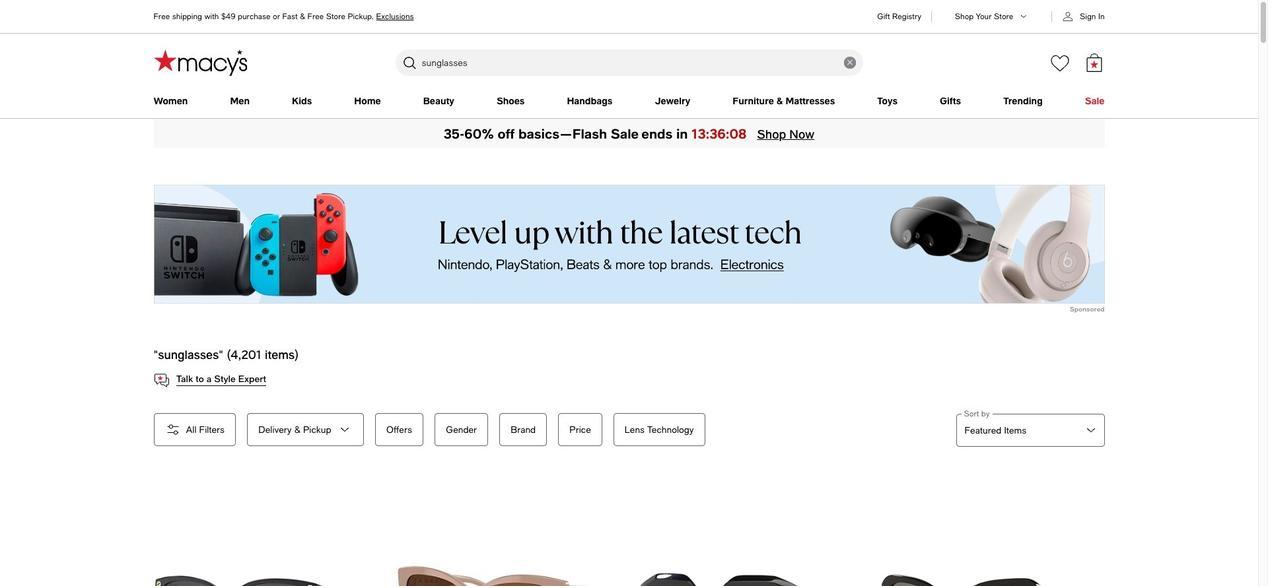 Task type: describe. For each thing, give the bounding box(es) containing it.
click to clear this textbox image
[[844, 57, 856, 69]]

shopping bag has 0 items image
[[1085, 53, 1103, 72]]

search large image
[[401, 55, 417, 71]]

advertisement element
[[154, 185, 1105, 304]]



Task type: locate. For each thing, give the bounding box(es) containing it.
status
[[154, 347, 299, 362]]

Search text field
[[395, 50, 863, 76]]



